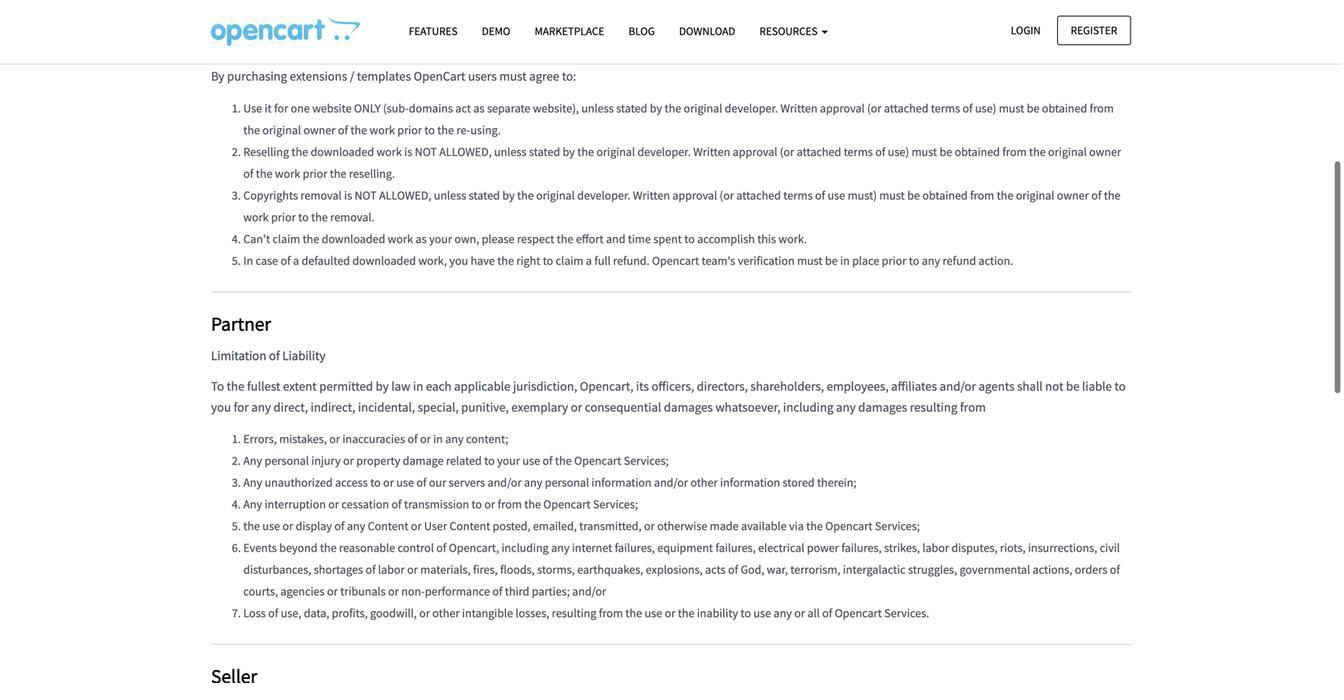 Task type: vqa. For each thing, say whether or not it's contained in the screenshot.
domains at the top left of the page
yes



Task type: describe. For each thing, give the bounding box(es) containing it.
or left otherwise
[[644, 519, 655, 534]]

use down explosions,
[[645, 606, 662, 621]]

punitive,
[[461, 399, 509, 416]]

terrorism,
[[791, 562, 841, 577]]

2 vertical spatial stated
[[469, 188, 500, 203]]

can left the get
[[432, 0, 451, 2]]

to right spent
[[685, 231, 695, 246]]

please
[[482, 231, 515, 246]]

to down property
[[370, 475, 381, 490]]

electrical
[[758, 540, 805, 556]]

using.
[[471, 122, 501, 137]]

free
[[323, 0, 344, 2]]

or up the non-
[[407, 562, 418, 577]]

in up download
[[693, 0, 703, 2]]

0 vertical spatial obtained
[[1042, 100, 1088, 116]]

2 a from the left
[[586, 253, 592, 268]]

2 horizontal spatial (or
[[867, 100, 882, 116]]

2 horizontal spatial developer.
[[725, 100, 778, 116]]

display
[[296, 519, 332, 534]]

1 vertical spatial not
[[355, 188, 377, 203]]

user
[[424, 519, 447, 534]]

work up reselling. in the top of the page
[[377, 144, 402, 159]]

to right inability
[[741, 606, 751, 621]]

including inside to the fullest extent permitted by law in each applicable jurisdiction, opencart, its officers, directors, shareholders, employees, affiliates and/or agents shall not be liable to you for any direct, indirect, incidental, special, punitive, exemplary or consequential damages whatsoever, including any damages resulting from
[[783, 399, 834, 416]]

content;
[[466, 431, 508, 447]]

use it for one website only (sub-domains act as separate website), unless stated by the original developer. written approval (or attached terms of use) must be obtained from the original owner of the work prior to the re-using. reselling the downloaded work is not allowed, unless stated by the original developer. written approval (or attached terms of use) must be obtained from the original owner of the work prior the reselling. copyrights removal is not allowed, unless stated by the original developer. written approval (or attached terms of use must) must be obtained from the original owner of the work prior to the removal. can't claim the downloaded work as your own, please respect the effort and time spent to accomplish this work. in case of a defaulted downloaded work, you have the right to claim a full refund. opencart team's verification must be in place prior to any refund action.
[[243, 100, 1122, 268]]

or up the posted,
[[485, 497, 495, 512]]

resources link
[[748, 17, 840, 45]]

to
[[211, 379, 224, 395]]

and
[[832, 0, 854, 2]]

1 vertical spatial as
[[416, 231, 427, 246]]

stored
[[783, 475, 815, 490]]

login
[[1011, 23, 1041, 38]]

opencart down about
[[287, 38, 339, 54]]

act
[[456, 100, 471, 116]]

or down property
[[383, 475, 394, 490]]

2 content from the left
[[450, 519, 490, 534]]

1 vertical spatial services;
[[593, 497, 638, 512]]

0 vertical spatial not
[[415, 144, 437, 159]]

to down domains
[[425, 122, 435, 137]]

have
[[471, 253, 495, 268]]

1 vertical spatial claim
[[556, 253, 584, 268]]

any up the related in the left of the page
[[445, 431, 464, 447]]

you inside use it for one website only (sub-domains act as separate website), unless stated by the original developer. written approval (or attached terms of use) must be obtained from the original owner of the work prior to the re-using. reselling the downloaded work is not allowed, unless stated by the original developer. written approval (or attached terms of use) must be obtained from the original owner of the work prior the reselling. copyrights removal is not allowed, unless stated by the original developer. written approval (or attached terms of use must) must be obtained from the original owner of the work prior to the removal. can't claim the downloaded work as your own, please respect the effort and time spent to accomplish this work. in case of a defaulted downloaded work, you have the right to claim a full refund. opencart team's verification must be in place prior to any refund action.
[[450, 253, 468, 268]]

opencart up domains
[[414, 68, 466, 84]]

orders
[[1075, 562, 1108, 577]]

1 vertical spatial obtained
[[955, 144, 1000, 159]]

to right right
[[543, 253, 553, 268]]

all
[[808, 606, 820, 621]]

reselling
[[243, 144, 289, 159]]

storms,
[[537, 562, 575, 577]]

and/or up otherwise
[[654, 475, 688, 490]]

0 vertical spatial use)
[[975, 100, 997, 116]]

0 vertical spatial labor
[[923, 540, 949, 556]]

only
[[354, 100, 381, 116]]

for inside to the fullest extent permitted by law in each applicable jurisdiction, opencart, its officers, directors, shareholders, employees, affiliates and/or agents shall not be liable to you for any direct, indirect, incidental, special, punitive, exemplary or consequential damages whatsoever, including any damages resulting from
[[234, 399, 249, 416]]

opencart account is free for register, you can get your account to purchase the extensions in opencart marketplace. and you can leave the comment for the extension and blog section. about the privacy policy, you can read more details in
[[211, 0, 1120, 23]]

and/or inside to the fullest extent permitted by law in each applicable jurisdiction, opencart, its officers, directors, shareholders, employees, affiliates and/or agents shall not be liable to you for any direct, indirect, incidental, special, punitive, exemplary or consequential damages whatsoever, including any damages resulting from
[[940, 379, 976, 395]]

2 information from the left
[[720, 475, 780, 490]]

3 any from the top
[[243, 497, 262, 512]]

resulting inside to the fullest extent permitted by law in each applicable jurisdiction, opencart, its officers, directors, shareholders, employees, affiliates and/or agents shall not be liable to you for any direct, indirect, incidental, special, punitive, exemplary or consequential damages whatsoever, including any damages resulting from
[[910, 399, 958, 416]]

not
[[1046, 379, 1064, 395]]

god,
[[741, 562, 765, 577]]

features
[[409, 24, 458, 38]]

1 vertical spatial unless
[[494, 144, 527, 159]]

or up injury
[[329, 431, 340, 447]]

by down blog link
[[650, 100, 662, 116]]

use down "damage"
[[396, 475, 414, 490]]

your inside use it for one website only (sub-domains act as separate website), unless stated by the original developer. written approval (or attached terms of use) must be obtained from the original owner of the work prior to the re-using. reselling the downloaded work is not allowed, unless stated by the original developer. written approval (or attached terms of use) must be obtained from the original owner of the work prior the reselling. copyrights removal is not allowed, unless stated by the original developer. written approval (or attached terms of use must) must be obtained from the original owner of the work prior to the removal. can't claim the downloaded work as your own, please respect the effort and time spent to accomplish this work. in case of a defaulted downloaded work, you have the right to claim a full refund. opencart team's verification must be in place prior to any refund action.
[[429, 231, 452, 246]]

earthquakes,
[[577, 562, 643, 577]]

place
[[852, 253, 880, 268]]

limitation of liability
[[211, 348, 326, 364]]

in inside to the fullest extent permitted by law in each applicable jurisdiction, opencart, its officers, directors, shareholders, employees, affiliates and/or agents shall not be liable to you for any direct, indirect, incidental, special, punitive, exemplary or consequential damages whatsoever, including any damages resulting from
[[413, 379, 423, 395]]

reasonable
[[339, 540, 395, 556]]

1 vertical spatial owner
[[1090, 144, 1122, 159]]

interruption
[[265, 497, 326, 512]]

comment
[[952, 0, 1004, 2]]

transmitted,
[[579, 519, 642, 534]]

prior down copyrights
[[271, 209, 296, 225]]

for up login
[[1006, 0, 1022, 2]]

purchasing
[[227, 68, 287, 84]]

1 vertical spatial personal
[[545, 475, 589, 490]]

prior up removal
[[303, 166, 328, 181]]

insurrections,
[[1028, 540, 1098, 556]]

you up policy,
[[409, 0, 429, 2]]

applicable
[[454, 379, 511, 395]]

any down "cessation"
[[347, 519, 365, 534]]

1 horizontal spatial allowed,
[[439, 144, 492, 159]]

register link
[[1057, 16, 1131, 45]]

fires,
[[473, 562, 498, 577]]

spent
[[654, 231, 682, 246]]

action.
[[979, 253, 1014, 268]]

defaulted
[[302, 253, 350, 268]]

1 vertical spatial downloaded
[[322, 231, 385, 246]]

disturbances,
[[243, 562, 311, 577]]

2 vertical spatial obtained
[[923, 188, 968, 203]]

by down website),
[[563, 144, 575, 159]]

3 failures, from the left
[[842, 540, 882, 556]]

opencart up the blog
[[211, 0, 263, 2]]

limitation
[[211, 348, 266, 364]]

team's
[[702, 253, 736, 268]]

1 any from the top
[[243, 453, 262, 468]]

you up features
[[418, 7, 438, 23]]

0 vertical spatial other
[[691, 475, 718, 490]]

1 information from the left
[[592, 475, 652, 490]]

get
[[454, 0, 471, 2]]

any left all
[[774, 606, 792, 621]]

0 horizontal spatial allowed,
[[379, 188, 432, 203]]

2 horizontal spatial terms
[[931, 100, 960, 116]]

services.
[[885, 606, 930, 621]]

otherwise
[[657, 519, 708, 534]]

or left all
[[795, 606, 805, 621]]

strikes,
[[884, 540, 920, 556]]

the inside to the fullest extent permitted by law in each applicable jurisdiction, opencart, its officers, directors, shareholders, employees, affiliates and/or agents shall not be liable to you for any direct, indirect, incidental, special, punitive, exemplary or consequential damages whatsoever, including any damages resulting from
[[227, 379, 245, 395]]

indirect,
[[311, 399, 355, 416]]

1 vertical spatial (or
[[780, 144, 795, 159]]

0 vertical spatial approval
[[820, 100, 865, 116]]

verification
[[738, 253, 795, 268]]

/
[[350, 68, 354, 84]]

effort
[[576, 231, 604, 246]]

can't
[[243, 231, 270, 246]]

direct,
[[274, 399, 308, 416]]

property
[[356, 453, 400, 468]]

or left the non-
[[388, 584, 399, 599]]

register,
[[364, 0, 407, 2]]

by up please
[[503, 188, 515, 203]]

marketplace.
[[760, 0, 830, 2]]

0 horizontal spatial developer.
[[577, 188, 631, 203]]

0 horizontal spatial terms
[[784, 188, 813, 203]]

for up privacy
[[346, 0, 361, 2]]

in down about
[[274, 38, 284, 54]]

0 vertical spatial services;
[[624, 453, 669, 468]]

civil
[[1100, 540, 1120, 556]]

2 horizontal spatial unless
[[582, 100, 614, 116]]

and/or right servers
[[488, 475, 522, 490]]

access
[[335, 475, 368, 490]]

2 damages from the left
[[859, 399, 908, 416]]

2 failures, from the left
[[716, 540, 756, 556]]

or left the user
[[411, 519, 422, 534]]

0 vertical spatial written
[[781, 100, 818, 116]]

demo
[[482, 24, 511, 38]]

including inside errors, mistakes, or inaccuracies of or in any content; any personal injury or property damage related to your use of the opencart services; any unauthorized access to or use of our servers and/or any personal information and/or other information stored therein; any interruption or cessation of transmission to or from the opencart services; the use or display of any content or user content posted, emailed, transmitted, or otherwise made available via the opencart services; events beyond the reasonable control of opencart, including any internet failures, equipment failures, electrical power failures, strikes, labor disputes, riots, insurrections, civil disturbances, shortages of labor or materials, fires, floods, storms, earthquakes, explosions, acts of god, war, terrorism, intergalactic struggles, governmental actions, orders of courts, agencies or tribunals or non-performance of third parties; and/or loss of use, data, profits, goodwill, or other intangible losses, resulting from the use or the inability to use any or all of opencart services.
[[502, 540, 549, 556]]

opencart down consequential
[[574, 453, 622, 468]]

injury
[[311, 453, 341, 468]]

permitted
[[319, 379, 373, 395]]

users
[[468, 68, 497, 84]]

1 horizontal spatial as
[[474, 100, 485, 116]]

to down content;
[[484, 453, 495, 468]]

incidental,
[[358, 399, 415, 416]]

2 any from the top
[[243, 475, 262, 490]]

one
[[291, 100, 310, 116]]

and/or down earthquakes,
[[572, 584, 606, 599]]

domains
[[409, 100, 453, 116]]

agencies
[[280, 584, 325, 599]]

internet
[[572, 540, 612, 556]]

use
[[243, 100, 262, 116]]

third
[[505, 584, 530, 599]]

removal
[[301, 188, 342, 203]]

extent
[[283, 379, 317, 395]]

about
[[283, 7, 315, 23]]

1 vertical spatial extensions
[[290, 68, 347, 84]]

and inside use it for one website only (sub-domains act as separate website), unless stated by the original developer. written approval (or attached terms of use) must be obtained from the original owner of the work prior to the re-using. reselling the downloaded work is not allowed, unless stated by the original developer. written approval (or attached terms of use) must be obtained from the original owner of the work prior the reselling. copyrights removal is not allowed, unless stated by the original developer. written approval (or attached terms of use must) must be obtained from the original owner of the work prior to the removal. can't claim the downloaded work as your own, please respect the effort and time spent to accomplish this work. in case of a defaulted downloaded work, you have the right to claim a full refund. opencart team's verification must be in place prior to any refund action.
[[606, 231, 626, 246]]

events
[[243, 540, 277, 556]]

opencart up download
[[706, 0, 758, 2]]

prior right place
[[882, 253, 907, 268]]

is inside opencart account is free for register, you can get your account to purchase the extensions in opencart marketplace. and you can leave the comment for the extension and blog section. about the privacy policy, you can read more details in
[[311, 0, 320, 2]]

purchasing in opencart marketplace
[[211, 38, 409, 54]]

2 vertical spatial attached
[[737, 188, 781, 203]]

its
[[636, 379, 649, 395]]

0 vertical spatial stated
[[616, 100, 648, 116]]

or down the non-
[[419, 606, 430, 621]]

privacy
[[338, 7, 377, 23]]

performance
[[425, 584, 490, 599]]

time
[[628, 231, 651, 246]]

our
[[429, 475, 446, 490]]

be inside to the fullest extent permitted by law in each applicable jurisdiction, opencart, its officers, directors, shareholders, employees, affiliates and/or agents shall not be liable to you for any direct, indirect, incidental, special, punitive, exemplary or consequential damages whatsoever, including any damages resulting from
[[1066, 379, 1080, 395]]

0 vertical spatial downloaded
[[311, 144, 374, 159]]

power
[[807, 540, 839, 556]]

work up can't
[[243, 209, 269, 225]]

1 content from the left
[[368, 519, 409, 534]]

or down interruption
[[283, 519, 293, 534]]

1 account from the left
[[266, 0, 309, 2]]

2 vertical spatial downloaded
[[353, 253, 416, 268]]

blog
[[211, 7, 235, 23]]

employees,
[[827, 379, 889, 395]]

prior down (sub-
[[397, 122, 422, 137]]

1 failures, from the left
[[615, 540, 655, 556]]

1 horizontal spatial stated
[[529, 144, 560, 159]]



Task type: locate. For each thing, give the bounding box(es) containing it.
as up work,
[[416, 231, 427, 246]]

unless right website),
[[582, 100, 614, 116]]

by
[[650, 100, 662, 116], [563, 144, 575, 159], [503, 188, 515, 203], [376, 379, 389, 395]]

leave
[[901, 0, 929, 2]]

1 horizontal spatial resulting
[[910, 399, 958, 416]]

your up work,
[[429, 231, 452, 246]]

2 vertical spatial written
[[633, 188, 670, 203]]

errors,
[[243, 431, 277, 447]]

labor up struggles, on the bottom right of the page
[[923, 540, 949, 556]]

1 vertical spatial labor
[[378, 562, 405, 577]]

your down content;
[[497, 453, 520, 468]]

floods,
[[500, 562, 535, 577]]

profits,
[[332, 606, 368, 621]]

2 horizontal spatial approval
[[820, 100, 865, 116]]

failures,
[[615, 540, 655, 556], [716, 540, 756, 556], [842, 540, 882, 556]]

0 vertical spatial allowed,
[[439, 144, 492, 159]]

use up events
[[262, 519, 280, 534]]

jurisdiction,
[[513, 379, 577, 395]]

0 horizontal spatial opencart,
[[449, 540, 499, 556]]

tribunals
[[340, 584, 386, 599]]

stated up please
[[469, 188, 500, 203]]

0 horizontal spatial attached
[[737, 188, 781, 203]]

1 horizontal spatial and
[[1099, 0, 1120, 2]]

claim
[[273, 231, 300, 246], [556, 253, 584, 268]]

demo link
[[470, 17, 523, 45]]

purchasing
[[211, 38, 271, 54]]

unauthorized
[[265, 475, 333, 490]]

1 horizontal spatial approval
[[733, 144, 778, 159]]

work up copyrights
[[275, 166, 300, 181]]

1 horizontal spatial labor
[[923, 540, 949, 556]]

own,
[[455, 231, 479, 246]]

other up made
[[691, 475, 718, 490]]

labor up the non-
[[378, 562, 405, 577]]

equipment
[[658, 540, 713, 556]]

use)
[[975, 100, 997, 116], [888, 144, 909, 159]]

opencart up emailed,
[[544, 497, 591, 512]]

explosions,
[[646, 562, 703, 577]]

in inside use it for one website only (sub-domains act as separate website), unless stated by the original developer. written approval (or attached terms of use) must be obtained from the original owner of the work prior to the re-using. reselling the downloaded work is not allowed, unless stated by the original developer. written approval (or attached terms of use) must be obtained from the original owner of the work prior the reselling. copyrights removal is not allowed, unless stated by the original developer. written approval (or attached terms of use must) must be obtained from the original owner of the work prior to the removal. can't claim the downloaded work as your own, please respect the effort and time spent to accomplish this work. in case of a defaulted downloaded work, you have the right to claim a full refund. opencart team's verification must be in place prior to any refund action.
[[840, 253, 850, 268]]

1 damages from the left
[[664, 399, 713, 416]]

1 horizontal spatial opencart,
[[580, 379, 634, 395]]

0 horizontal spatial labor
[[378, 562, 405, 577]]

download link
[[667, 17, 748, 45]]

services; up transmitted,
[[593, 497, 638, 512]]

to up details
[[546, 0, 558, 2]]

2 vertical spatial terms
[[784, 188, 813, 203]]

and inside opencart account is free for register, you can get your account to purchase the extensions in opencart marketplace. and you can leave the comment for the extension and blog section. about the privacy policy, you can read more details in
[[1099, 0, 1120, 2]]

2 vertical spatial (or
[[720, 188, 734, 203]]

use down god,
[[754, 606, 771, 621]]

shortages
[[314, 562, 363, 577]]

1 vertical spatial allowed,
[[379, 188, 432, 203]]

allowed,
[[439, 144, 492, 159], [379, 188, 432, 203]]

1 vertical spatial approval
[[733, 144, 778, 159]]

0 horizontal spatial personal
[[265, 453, 309, 468]]

not down domains
[[415, 144, 437, 159]]

2 vertical spatial developer.
[[577, 188, 631, 203]]

2 vertical spatial is
[[344, 188, 352, 203]]

in up "damage"
[[433, 431, 443, 447]]

mistakes,
[[279, 431, 327, 447]]

downloaded
[[311, 144, 374, 159], [322, 231, 385, 246], [353, 253, 416, 268]]

blog
[[629, 24, 655, 38]]

by
[[211, 68, 225, 84]]

damages down employees,
[[859, 399, 908, 416]]

any left refund
[[922, 253, 940, 268]]

for inside use it for one website only (sub-domains act as separate website), unless stated by the original developer. written approval (or attached terms of use) must be obtained from the original owner of the work prior to the re-using. reselling the downloaded work is not allowed, unless stated by the original developer. written approval (or attached terms of use) must be obtained from the original owner of the work prior the reselling. copyrights removal is not allowed, unless stated by the original developer. written approval (or attached terms of use must) must be obtained from the original owner of the work prior to the removal. can't claim the downloaded work as your own, please respect the effort and time spent to accomplish this work. in case of a defaulted downloaded work, you have the right to claim a full refund. opencart team's verification must be in place prior to any refund action.
[[274, 100, 288, 116]]

resulting inside errors, mistakes, or inaccuracies of or in any content; any personal injury or property damage related to your use of the opencart services; any unauthorized access to or use of our servers and/or any personal information and/or other information stored therein; any interruption or cessation of transmission to or from the opencart services; the use or display of any content or user content posted, emailed, transmitted, or otherwise made available via the opencart services; events beyond the reasonable control of opencart, including any internet failures, equipment failures, electrical power failures, strikes, labor disputes, riots, insurrections, civil disturbances, shortages of labor or materials, fires, floods, storms, earthquakes, explosions, acts of god, war, terrorism, intergalactic struggles, governmental actions, orders of courts, agencies or tribunals or non-performance of third parties; and/or loss of use, data, profits, goodwill, or other intangible losses, resulting from the use or the inability to use any or all of opencart services.
[[552, 606, 597, 621]]

0 vertical spatial opencart,
[[580, 379, 634, 395]]

any
[[922, 253, 940, 268], [251, 399, 271, 416], [836, 399, 856, 416], [445, 431, 464, 447], [524, 475, 543, 490], [347, 519, 365, 534], [551, 540, 570, 556], [774, 606, 792, 621]]

1 horizontal spatial not
[[415, 144, 437, 159]]

to down servers
[[472, 497, 482, 512]]

work down (sub-
[[370, 122, 395, 137]]

including up floods,
[[502, 540, 549, 556]]

partner
[[211, 312, 271, 336]]

your inside errors, mistakes, or inaccuracies of or in any content; any personal injury or property damage related to your use of the opencart services; any unauthorized access to or use of our servers and/or any personal information and/or other information stored therein; any interruption or cessation of transmission to or from the opencart services; the use or display of any content or user content posted, emailed, transmitted, or otherwise made available via the opencart services; events beyond the reasonable control of opencart, including any internet failures, equipment failures, electrical power failures, strikes, labor disputes, riots, insurrections, civil disturbances, shortages of labor or materials, fires, floods, storms, earthquakes, explosions, acts of god, war, terrorism, intergalactic struggles, governmental actions, orders of courts, agencies or tribunals or non-performance of third parties; and/or loss of use, data, profits, goodwill, or other intangible losses, resulting from the use or the inability to use any or all of opencart services.
[[497, 453, 520, 468]]

policy,
[[380, 7, 415, 23]]

to inside to the fullest extent permitted by law in each applicable jurisdiction, opencart, its officers, directors, shareholders, employees, affiliates and/or agents shall not be liable to you for any direct, indirect, incidental, special, punitive, exemplary or consequential damages whatsoever, including any damages resulting from
[[1115, 379, 1126, 395]]

losses,
[[516, 606, 550, 621]]

marketplace
[[341, 38, 409, 54]]

personal up "unauthorized"
[[265, 453, 309, 468]]

to left refund
[[909, 253, 920, 268]]

your inside opencart account is free for register, you can get your account to purchase the extensions in opencart marketplace. and you can leave the comment for the extension and blog section. about the privacy policy, you can read more details in
[[473, 0, 498, 2]]

agents
[[979, 379, 1015, 395]]

resulting down affiliates
[[910, 399, 958, 416]]

opencart right all
[[835, 606, 882, 621]]

is down (sub-
[[404, 144, 413, 159]]

intergalactic
[[843, 562, 906, 577]]

1 vertical spatial use)
[[888, 144, 909, 159]]

1 horizontal spatial extensions
[[633, 0, 690, 2]]

special,
[[418, 399, 459, 416]]

1 horizontal spatial information
[[720, 475, 780, 490]]

1 vertical spatial other
[[433, 606, 460, 621]]

or down shortages
[[327, 584, 338, 599]]

0 horizontal spatial damages
[[664, 399, 713, 416]]

purchase
[[560, 0, 610, 2]]

opencart - terms & conditions image
[[211, 17, 360, 46]]

extension
[[1045, 0, 1097, 2]]

0 vertical spatial (or
[[867, 100, 882, 116]]

personal
[[265, 453, 309, 468], [545, 475, 589, 490]]

transmission
[[404, 497, 469, 512]]

read
[[462, 7, 487, 23]]

downloaded up reselling. in the top of the page
[[311, 144, 374, 159]]

courts,
[[243, 584, 278, 599]]

shareholders,
[[751, 379, 824, 395]]

0 horizontal spatial and
[[606, 231, 626, 246]]

0 vertical spatial is
[[311, 0, 320, 2]]

extensions down purchasing in opencart marketplace
[[290, 68, 347, 84]]

consequential
[[585, 399, 661, 416]]

it
[[265, 100, 272, 116]]

opencart, inside errors, mistakes, or inaccuracies of or in any content; any personal injury or property damage related to your use of the opencart services; any unauthorized access to or use of our servers and/or any personal information and/or other information stored therein; any interruption or cessation of transmission to or from the opencart services; the use or display of any content or user content posted, emailed, transmitted, or otherwise made available via the opencart services; events beyond the reasonable control of opencart, including any internet failures, equipment failures, electrical power failures, strikes, labor disputes, riots, insurrections, civil disturbances, shortages of labor or materials, fires, floods, storms, earthquakes, explosions, acts of god, war, terrorism, intergalactic struggles, governmental actions, orders of courts, agencies or tribunals or non-performance of third parties; and/or loss of use, data, profits, goodwill, or other intangible losses, resulting from the use or the inability to use any or all of opencart services.
[[449, 540, 499, 556]]

content
[[368, 519, 409, 534], [450, 519, 490, 534]]

use
[[828, 188, 846, 203], [523, 453, 540, 468], [396, 475, 414, 490], [262, 519, 280, 534], [645, 606, 662, 621], [754, 606, 771, 621]]

0 horizontal spatial extensions
[[290, 68, 347, 84]]

to down removal
[[298, 209, 309, 225]]

re-
[[457, 122, 471, 137]]

whatsoever,
[[716, 399, 781, 416]]

or down 'access' on the left bottom of page
[[328, 497, 339, 512]]

from inside to the fullest extent permitted by law in each applicable jurisdiction, opencart, its officers, directors, shareholders, employees, affiliates and/or agents shall not be liable to you for any direct, indirect, incidental, special, punitive, exemplary or consequential damages whatsoever, including any damages resulting from
[[960, 399, 986, 416]]

0 horizontal spatial other
[[433, 606, 460, 621]]

and/or left agents
[[940, 379, 976, 395]]

0 horizontal spatial use)
[[888, 144, 909, 159]]

2 vertical spatial owner
[[1057, 188, 1089, 203]]

stated
[[616, 100, 648, 116], [529, 144, 560, 159], [469, 188, 500, 203]]

opencart, up consequential
[[580, 379, 634, 395]]

1 vertical spatial attached
[[797, 144, 842, 159]]

0 vertical spatial attached
[[884, 100, 929, 116]]

1 vertical spatial written
[[693, 144, 731, 159]]

register
[[1071, 23, 1118, 38]]

2 horizontal spatial written
[[781, 100, 818, 116]]

written
[[781, 100, 818, 116], [693, 144, 731, 159], [633, 188, 670, 203]]

or down explosions,
[[665, 606, 676, 621]]

or up "damage"
[[420, 431, 431, 447]]

allowed, down re-
[[439, 144, 492, 159]]

a left full
[[586, 253, 592, 268]]

in up marketplace
[[559, 7, 569, 23]]

claim down effort
[[556, 253, 584, 268]]

as right act
[[474, 100, 485, 116]]

1 horizontal spatial developer.
[[638, 144, 691, 159]]

right
[[517, 253, 541, 268]]

in left place
[[840, 253, 850, 268]]

intangible
[[462, 606, 513, 621]]

not
[[415, 144, 437, 159], [355, 188, 377, 203]]

0 horizontal spatial claim
[[273, 231, 300, 246]]

1 a from the left
[[293, 253, 299, 268]]

2 vertical spatial any
[[243, 497, 262, 512]]

0 horizontal spatial as
[[416, 231, 427, 246]]

to inside opencart account is free for register, you can get your account to purchase the extensions in opencart marketplace. and you can leave the comment for the extension and blog section. about the privacy policy, you can read more details in
[[546, 0, 558, 2]]

any up "storms,"
[[551, 540, 570, 556]]

servers
[[449, 475, 485, 490]]

0 horizontal spatial approval
[[673, 188, 717, 203]]

1 horizontal spatial is
[[344, 188, 352, 203]]

0 vertical spatial owner
[[304, 122, 336, 137]]

from
[[1090, 100, 1114, 116], [1003, 144, 1027, 159], [970, 188, 995, 203], [960, 399, 986, 416], [498, 497, 522, 512], [599, 606, 623, 621]]

you down own,
[[450, 253, 468, 268]]

in right the law
[[413, 379, 423, 395]]

0 horizontal spatial not
[[355, 188, 377, 203]]

1 horizontal spatial attached
[[797, 144, 842, 159]]

services; down consequential
[[624, 453, 669, 468]]

(or
[[867, 100, 882, 116], [780, 144, 795, 159], [720, 188, 734, 203]]

1 horizontal spatial a
[[586, 253, 592, 268]]

2 horizontal spatial stated
[[616, 100, 648, 116]]

not down reselling. in the top of the page
[[355, 188, 377, 203]]

failures, down transmitted,
[[615, 540, 655, 556]]

0 horizontal spatial stated
[[469, 188, 500, 203]]

1 horizontal spatial damages
[[859, 399, 908, 416]]

section.
[[238, 7, 280, 23]]

extensions inside opencart account is free for register, you can get your account to purchase the extensions in opencart marketplace. and you can leave the comment for the extension and blog section. about the privacy policy, you can read more details in
[[633, 0, 690, 2]]

1 horizontal spatial unless
[[494, 144, 527, 159]]

account up details
[[501, 0, 544, 2]]

parties;
[[532, 584, 570, 599]]

full
[[595, 253, 611, 268]]

is left free
[[311, 0, 320, 2]]

1 vertical spatial resulting
[[552, 606, 597, 621]]

by purchasing extensions / templates opencart users must agree to:
[[211, 68, 577, 84]]

0 horizontal spatial content
[[368, 519, 409, 534]]

0 vertical spatial extensions
[[633, 0, 690, 2]]

downloaded left work,
[[353, 253, 416, 268]]

use,
[[281, 606, 301, 621]]

0 horizontal spatial written
[[633, 188, 670, 203]]

reselling.
[[349, 166, 395, 181]]

resulting down parties;
[[552, 606, 597, 621]]

by left the law
[[376, 379, 389, 395]]

2 vertical spatial unless
[[434, 188, 466, 203]]

opencart inside use it for one website only (sub-domains act as separate website), unless stated by the original developer. written approval (or attached terms of use) must be obtained from the original owner of the work prior to the re-using. reselling the downloaded work is not allowed, unless stated by the original developer. written approval (or attached terms of use) must be obtained from the original owner of the work prior the reselling. copyrights removal is not allowed, unless stated by the original developer. written approval (or attached terms of use must) must be obtained from the original owner of the work prior to the removal. can't claim the downloaded work as your own, please respect the effort and time spent to accomplish this work. in case of a defaulted downloaded work, you have the right to claim a full refund. opencart team's verification must be in place prior to any refund action.
[[652, 253, 699, 268]]

you down to at the left bottom of page
[[211, 399, 231, 416]]

0 horizontal spatial a
[[293, 253, 299, 268]]

1 vertical spatial opencart,
[[449, 540, 499, 556]]

marketplace link
[[523, 17, 617, 45]]

you inside to the fullest extent permitted by law in each applicable jurisdiction, opencart, its officers, directors, shareholders, employees, affiliates and/or agents shall not be liable to you for any direct, indirect, incidental, special, punitive, exemplary or consequential damages whatsoever, including any damages resulting from
[[211, 399, 231, 416]]

be
[[1027, 100, 1040, 116], [940, 144, 953, 159], [908, 188, 920, 203], [825, 253, 838, 268], [1066, 379, 1080, 395]]

2 account from the left
[[501, 0, 544, 2]]

inability
[[697, 606, 738, 621]]

in inside errors, mistakes, or inaccuracies of or in any content; any personal injury or property damage related to your use of the opencart services; any unauthorized access to or use of our servers and/or any personal information and/or other information stored therein; any interruption or cessation of transmission to or from the opencart services; the use or display of any content or user content posted, emailed, transmitted, or otherwise made available via the opencart services; events beyond the reasonable control of opencart, including any internet failures, equipment failures, electrical power failures, strikes, labor disputes, riots, insurrections, civil disturbances, shortages of labor or materials, fires, floods, storms, earthquakes, explosions, acts of god, war, terrorism, intergalactic struggles, governmental actions, orders of courts, agencies or tribunals or non-performance of third parties; and/or loss of use, data, profits, goodwill, or other intangible losses, resulting from the use or the inability to use any or all of opencart services.
[[433, 431, 443, 447]]

copyrights
[[243, 188, 298, 203]]

stated right website),
[[616, 100, 648, 116]]

information up transmitted,
[[592, 475, 652, 490]]

claim up case at top
[[273, 231, 300, 246]]

other
[[691, 475, 718, 490], [433, 606, 460, 621]]

1 vertical spatial your
[[429, 231, 452, 246]]

0 vertical spatial personal
[[265, 453, 309, 468]]

0 horizontal spatial resulting
[[552, 606, 597, 621]]

use left must)
[[828, 188, 846, 203]]

opencart
[[211, 0, 263, 2], [706, 0, 758, 2], [287, 38, 339, 54], [414, 68, 466, 84]]

you right and
[[856, 0, 876, 2]]

removal.
[[330, 209, 375, 225]]

extensions up blog
[[633, 0, 690, 2]]

opencart, inside to the fullest extent permitted by law in each applicable jurisdiction, opencart, its officers, directors, shareholders, employees, affiliates and/or agents shall not be liable to you for any direct, indirect, incidental, special, punitive, exemplary or consequential damages whatsoever, including any damages resulting from
[[580, 379, 634, 395]]

2 vertical spatial approval
[[673, 188, 717, 203]]

work left own,
[[388, 231, 413, 246]]

use down the exemplary
[[523, 453, 540, 468]]

separate
[[487, 100, 531, 116]]

0 horizontal spatial account
[[266, 0, 309, 2]]

beyond
[[279, 540, 318, 556]]

unless up own,
[[434, 188, 466, 203]]

1 horizontal spatial content
[[450, 519, 490, 534]]

information up available
[[720, 475, 780, 490]]

2 vertical spatial services;
[[875, 519, 920, 534]]

in
[[243, 253, 253, 268]]

0 vertical spatial unless
[[582, 100, 614, 116]]

0 vertical spatial any
[[243, 453, 262, 468]]

original
[[684, 100, 723, 116], [262, 122, 301, 137], [597, 144, 635, 159], [1048, 144, 1087, 159], [536, 188, 575, 203], [1016, 188, 1055, 203]]

labor
[[923, 540, 949, 556], [378, 562, 405, 577]]

exemplary
[[512, 399, 568, 416]]

any down 'fullest'
[[251, 399, 271, 416]]

can left leave
[[879, 0, 898, 2]]

features link
[[397, 17, 470, 45]]

1 horizontal spatial other
[[691, 475, 718, 490]]

0 horizontal spatial unless
[[434, 188, 466, 203]]

0 horizontal spatial including
[[502, 540, 549, 556]]

0 vertical spatial and
[[1099, 0, 1120, 2]]

can down the get
[[440, 7, 460, 23]]

allowed, down reselling. in the top of the page
[[379, 188, 432, 203]]

cessation
[[342, 497, 389, 512]]

a right case at top
[[293, 253, 299, 268]]

2 horizontal spatial attached
[[884, 100, 929, 116]]

1 vertical spatial is
[[404, 144, 413, 159]]

for right it on the left of page
[[274, 100, 288, 116]]

failures, up intergalactic
[[842, 540, 882, 556]]

any up emailed,
[[524, 475, 543, 490]]

0 horizontal spatial failures,
[[615, 540, 655, 556]]

opencart up power
[[826, 519, 873, 534]]

or up 'access' on the left bottom of page
[[343, 453, 354, 468]]

disputes,
[[952, 540, 998, 556]]

actions,
[[1033, 562, 1073, 577]]

by inside to the fullest extent permitted by law in each applicable jurisdiction, opencart, its officers, directors, shareholders, employees, affiliates and/or agents shall not be liable to you for any direct, indirect, incidental, special, punitive, exemplary or consequential damages whatsoever, including any damages resulting from
[[376, 379, 389, 395]]

any inside use it for one website only (sub-domains act as separate website), unless stated by the original developer. written approval (or attached terms of use) must be obtained from the original owner of the work prior to the re-using. reselling the downloaded work is not allowed, unless stated by the original developer. written approval (or attached terms of use) must be obtained from the original owner of the work prior the reselling. copyrights removal is not allowed, unless stated by the original developer. written approval (or attached terms of use must) must be obtained from the original owner of the work prior to the removal. can't claim the downloaded work as your own, please respect the effort and time spent to accomplish this work. in case of a defaulted downloaded work, you have the right to claim a full refund. opencart team's verification must be in place prior to any refund action.
[[922, 253, 940, 268]]

1 horizontal spatial including
[[783, 399, 834, 416]]

account up about
[[266, 0, 309, 2]]

1 vertical spatial developer.
[[638, 144, 691, 159]]

1 vertical spatial stated
[[529, 144, 560, 159]]

0 vertical spatial including
[[783, 399, 834, 416]]

use inside use it for one website only (sub-domains act as separate website), unless stated by the original developer. written approval (or attached terms of use) must be obtained from the original owner of the work prior to the re-using. reselling the downloaded work is not allowed, unless stated by the original developer. written approval (or attached terms of use) must be obtained from the original owner of the work prior the reselling. copyrights removal is not allowed, unless stated by the original developer. written approval (or attached terms of use must) must be obtained from the original owner of the work prior to the removal. can't claim the downloaded work as your own, please respect the effort and time spent to accomplish this work. in case of a defaulted downloaded work, you have the right to claim a full refund. opencart team's verification must be in place prior to any refund action.
[[828, 188, 846, 203]]

agree
[[529, 68, 560, 84]]

opencart
[[652, 253, 699, 268], [574, 453, 622, 468], [544, 497, 591, 512], [826, 519, 873, 534], [835, 606, 882, 621]]

work
[[370, 122, 395, 137], [377, 144, 402, 159], [275, 166, 300, 181], [243, 209, 269, 225], [388, 231, 413, 246]]

and left time
[[606, 231, 626, 246]]

any down employees,
[[836, 399, 856, 416]]

including
[[783, 399, 834, 416], [502, 540, 549, 556]]

opencart, up fires,
[[449, 540, 499, 556]]

2 horizontal spatial is
[[404, 144, 413, 159]]

or inside to the fullest extent permitted by law in each applicable jurisdiction, opencart, its officers, directors, shareholders, employees, affiliates and/or agents shall not be liable to you for any direct, indirect, incidental, special, punitive, exemplary or consequential damages whatsoever, including any damages resulting from
[[571, 399, 582, 416]]

1 horizontal spatial terms
[[844, 144, 873, 159]]

login link
[[997, 16, 1055, 45]]

content up the reasonable
[[368, 519, 409, 534]]

prior
[[397, 122, 422, 137], [303, 166, 328, 181], [271, 209, 296, 225], [882, 253, 907, 268]]



